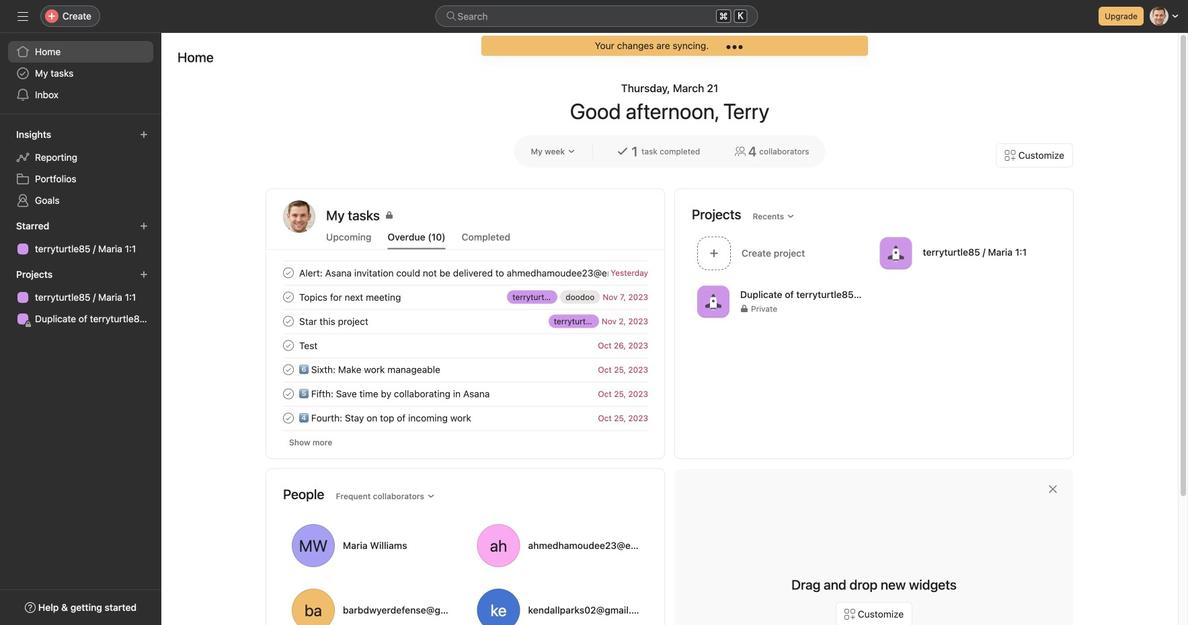 Task type: locate. For each thing, give the bounding box(es) containing it.
mark complete image for third mark complete option from the top
[[281, 386, 297, 402]]

1 mark complete checkbox from the top
[[281, 313, 297, 329]]

mark complete image
[[281, 265, 297, 281], [281, 289, 297, 305], [281, 337, 297, 354], [281, 386, 297, 402]]

4 mark complete image from the top
[[281, 386, 297, 402]]

2 mark complete checkbox from the top
[[281, 289, 297, 305]]

add items to starred image
[[140, 222, 148, 230]]

list item
[[692, 233, 875, 274], [267, 261, 665, 285], [267, 285, 665, 309], [267, 309, 665, 333], [267, 333, 665, 358], [267, 358, 665, 382], [267, 382, 665, 406], [267, 406, 665, 430]]

mark complete image for 1st mark complete option from the top of the page
[[281, 313, 297, 329]]

mark complete image for first mark complete checkbox from the top
[[281, 265, 297, 281]]

0 vertical spatial mark complete checkbox
[[281, 313, 297, 329]]

mark complete image
[[281, 313, 297, 329], [281, 362, 297, 378], [281, 410, 297, 426]]

1 vertical spatial mark complete image
[[281, 362, 297, 378]]

1 mark complete checkbox from the top
[[281, 265, 297, 281]]

1 mark complete image from the top
[[281, 265, 297, 281]]

dismiss image
[[1048, 484, 1059, 494]]

1 vertical spatial mark complete checkbox
[[281, 362, 297, 378]]

3 mark complete image from the top
[[281, 337, 297, 354]]

view profile image
[[283, 200, 316, 233]]

None field
[[436, 5, 759, 27]]

mark complete image for fourth mark complete checkbox
[[281, 410, 297, 426]]

Mark complete checkbox
[[281, 313, 297, 329], [281, 362, 297, 378], [281, 386, 297, 402]]

2 mark complete image from the top
[[281, 362, 297, 378]]

2 vertical spatial mark complete image
[[281, 410, 297, 426]]

0 vertical spatial mark complete image
[[281, 313, 297, 329]]

2 mark complete image from the top
[[281, 289, 297, 305]]

new insights image
[[140, 131, 148, 139]]

1 mark complete image from the top
[[281, 313, 297, 329]]

3 mark complete image from the top
[[281, 410, 297, 426]]

new project or portfolio image
[[140, 270, 148, 279]]

2 vertical spatial mark complete checkbox
[[281, 386, 297, 402]]

Mark complete checkbox
[[281, 265, 297, 281], [281, 289, 297, 305], [281, 337, 297, 354], [281, 410, 297, 426]]



Task type: vqa. For each thing, say whether or not it's contained in the screenshot.
"ADD" to the middle
no



Task type: describe. For each thing, give the bounding box(es) containing it.
insights element
[[0, 122, 161, 214]]

2 mark complete checkbox from the top
[[281, 362, 297, 378]]

3 mark complete checkbox from the top
[[281, 337, 297, 354]]

rocket image
[[888, 245, 905, 261]]

global element
[[0, 33, 161, 114]]

mark complete image for second mark complete option from the top
[[281, 362, 297, 378]]

hide sidebar image
[[17, 11, 28, 22]]

3 mark complete checkbox from the top
[[281, 386, 297, 402]]

mark complete image for third mark complete checkbox from the top
[[281, 337, 297, 354]]

4 mark complete checkbox from the top
[[281, 410, 297, 426]]

mark complete image for 2nd mark complete checkbox
[[281, 289, 297, 305]]

Search tasks, projects, and more text field
[[436, 5, 759, 27]]

starred element
[[0, 214, 161, 262]]

projects element
[[0, 262, 161, 332]]

rocket image
[[706, 294, 722, 310]]



